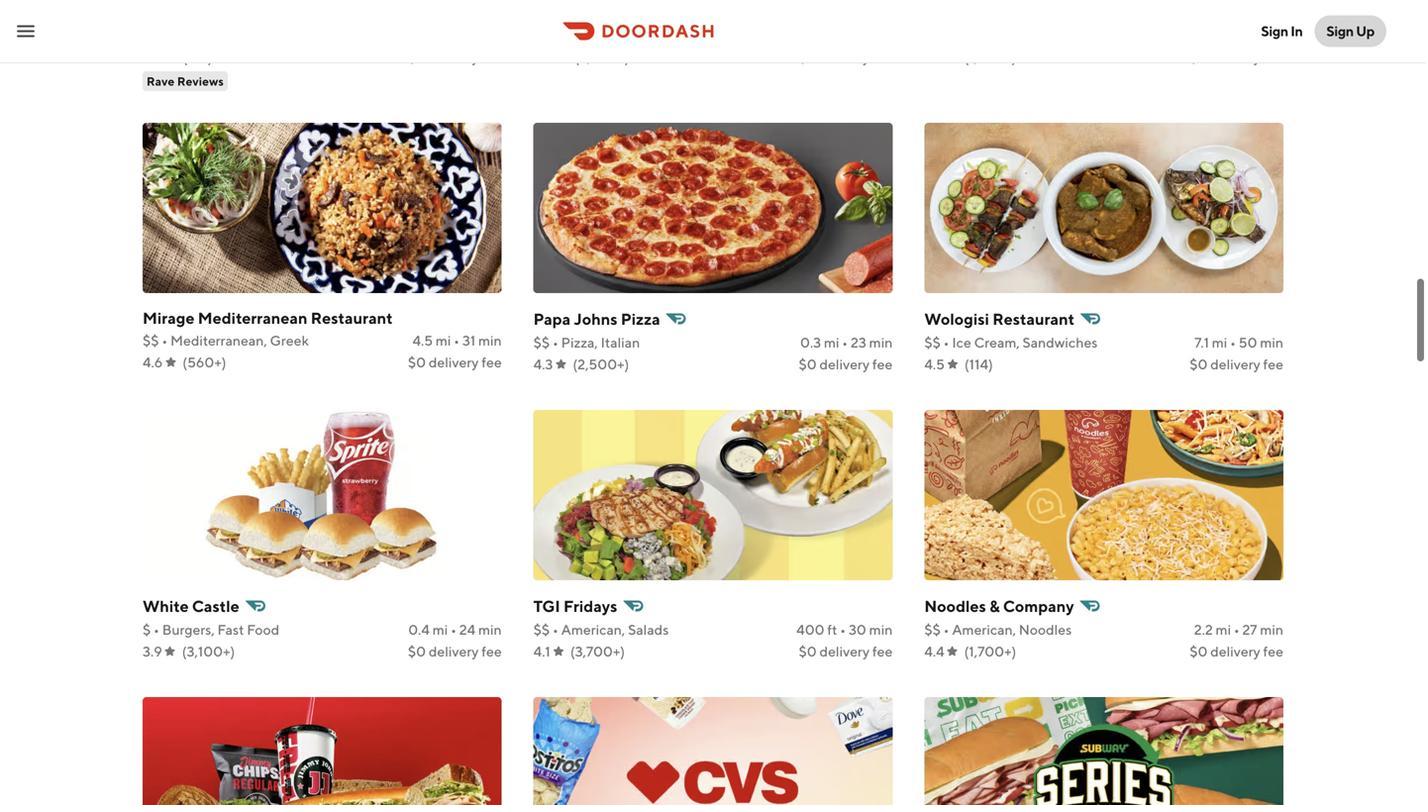 Task type: vqa. For each thing, say whether or not it's contained in the screenshot.


Task type: describe. For each thing, give the bounding box(es) containing it.
reviews
[[177, 74, 224, 88]]

• down tgi
[[553, 622, 559, 638]]

open menu image
[[14, 19, 38, 43]]

american, for &
[[953, 622, 1017, 638]]

min right 31
[[479, 332, 502, 349]]

sign up link
[[1315, 15, 1387, 47]]

27
[[1243, 622, 1258, 638]]

0 horizontal spatial noodles
[[925, 597, 987, 616]]

white castle
[[143, 597, 240, 616]]

sign in
[[1262, 23, 1304, 39]]

food,
[[583, 27, 619, 44]]

mirage
[[143, 309, 195, 328]]

(3,700+) for rally's
[[575, 49, 630, 65]]

ice
[[953, 334, 972, 351]]

$ for white castle
[[143, 622, 151, 638]]

2.2
[[1195, 622, 1214, 638]]

$$ down mirage at the top
[[143, 332, 159, 349]]

1 horizontal spatial restaurant
[[993, 310, 1075, 329]]

3.9
[[143, 644, 162, 660]]

min for papa johns pizza
[[870, 334, 893, 351]]

2.2 mi • 27 min
[[1195, 622, 1284, 638]]

0.3
[[801, 334, 822, 351]]

• left ice
[[944, 334, 950, 351]]

$​0 delivery fee for white castle
[[408, 644, 502, 660]]

(2,500+)
[[573, 356, 630, 373]]

400
[[797, 622, 825, 638]]

24
[[460, 622, 476, 638]]

johns
[[574, 310, 618, 329]]

pizza,
[[562, 334, 598, 351]]

sign for sign up
[[1327, 23, 1354, 39]]

• left the 24
[[451, 622, 457, 638]]

$$ • american, noodles
[[925, 622, 1072, 638]]

white
[[143, 597, 189, 616]]

$​0 for noodles & company
[[1190, 644, 1208, 660]]

rally's
[[534, 2, 581, 21]]

$​0 for wologisi restaurant
[[1190, 356, 1208, 373]]

• left 42 on the right of the page
[[1233, 27, 1239, 44]]

sign up
[[1327, 23, 1375, 39]]

mediterranean,
[[170, 332, 267, 349]]

• up 4.4
[[944, 622, 950, 638]]

delivery for white castle
[[429, 644, 479, 660]]

4.6 for (1,700+)
[[925, 49, 945, 65]]

mi for white castle
[[433, 622, 448, 638]]

tgi fridays
[[534, 597, 618, 616]]

4.5 for 4.5 mi • 31 min
[[413, 332, 433, 349]]

0 horizontal spatial restaurant
[[311, 309, 393, 328]]

mi for wologisi restaurant
[[1213, 334, 1228, 351]]

in
[[1291, 23, 1304, 39]]

42
[[1242, 27, 1258, 44]]

pizza
[[621, 310, 661, 329]]

$$ • ice cream, sandwiches
[[925, 334, 1098, 351]]

$$ for tgi fridays
[[534, 622, 550, 638]]

$​0 for papa johns pizza
[[799, 356, 817, 373]]

4.1
[[534, 644, 551, 660]]

castle
[[192, 597, 240, 616]]

$$ for wologisi restaurant
[[925, 334, 941, 351]]

$​0 for white castle
[[408, 644, 426, 660]]

sandwiches
[[1023, 334, 1098, 351]]

$​0 for rally's
[[799, 49, 817, 65]]

mi left 31
[[436, 332, 451, 349]]

• up 4.0
[[545, 27, 551, 44]]

min for noodles & company
[[1261, 622, 1284, 638]]

fee for white castle
[[482, 644, 502, 660]]

sign in link
[[1250, 11, 1315, 51]]

$ for rally's
[[534, 27, 542, 44]]

1 horizontal spatial fast
[[553, 27, 580, 44]]

mi for papa johns pizza
[[824, 334, 840, 351]]

(371)
[[183, 49, 213, 65]]

$ • burgers, fast food
[[143, 622, 280, 638]]

mi for noodles & company
[[1216, 622, 1232, 638]]

(114)
[[965, 356, 994, 373]]

company
[[1004, 597, 1075, 616]]

4.5 mi • 31 min
[[413, 332, 502, 349]]

fee for noodles & company
[[1264, 644, 1284, 660]]

$$ for noodles & company
[[925, 622, 941, 638]]

(3,700+) for tgi fridays
[[571, 644, 625, 660]]

fee for tgi fridays
[[873, 644, 893, 660]]

• left 23
[[843, 334, 848, 351]]

400 ft • 30 min
[[797, 622, 893, 638]]

$​0 delivery fee for tgi fridays
[[799, 644, 893, 660]]

noodles & company
[[925, 597, 1075, 616]]

delivery for wologisi restaurant
[[1211, 356, 1261, 373]]

min for wologisi restaurant
[[1261, 334, 1284, 351]]

4.3
[[534, 356, 553, 373]]

salads
[[628, 622, 669, 638]]

$​0 delivery fee for rally's
[[799, 49, 893, 65]]

min for white castle
[[479, 622, 502, 638]]



Task type: locate. For each thing, give the bounding box(es) containing it.
delivery for papa johns pizza
[[820, 356, 870, 373]]

sign left 'up'
[[1327, 23, 1354, 39]]

• right ft on the bottom right of the page
[[841, 622, 846, 638]]

(560+)
[[183, 354, 226, 371]]

2 (1,700+) from the top
[[965, 644, 1017, 660]]

(1,700+)
[[965, 49, 1017, 65], [965, 644, 1017, 660]]

0 horizontal spatial sign
[[1262, 23, 1289, 39]]

fast down rally's
[[553, 27, 580, 44]]

papa johns pizza
[[534, 310, 661, 329]]

0 vertical spatial 4.6
[[925, 49, 945, 65]]

$​0
[[408, 49, 426, 65], [799, 49, 817, 65], [1190, 49, 1208, 65], [408, 354, 426, 371], [799, 356, 817, 373], [1190, 356, 1208, 373], [408, 644, 426, 660], [799, 644, 817, 660], [1190, 644, 1208, 660]]

min
[[1261, 27, 1284, 44], [479, 332, 502, 349], [870, 334, 893, 351], [1261, 334, 1284, 351], [479, 622, 502, 638], [870, 622, 893, 638], [1261, 622, 1284, 638]]

(3,700+)
[[575, 49, 630, 65], [571, 644, 625, 660]]

$$ left ice
[[925, 334, 941, 351]]

american, down fridays
[[562, 622, 626, 638]]

mi
[[1215, 27, 1230, 44], [436, 332, 451, 349], [824, 334, 840, 351], [1213, 334, 1228, 351], [433, 622, 448, 638], [1216, 622, 1232, 638]]

wologisi
[[925, 310, 990, 329]]

1 vertical spatial fast
[[218, 622, 244, 638]]

1 vertical spatial 4.6
[[143, 354, 163, 371]]

min for tgi fridays
[[870, 622, 893, 638]]

• down papa
[[553, 334, 559, 351]]

$$ for papa johns pizza
[[534, 334, 550, 351]]

$ up 4.0
[[534, 27, 542, 44]]

rave reviews
[[147, 74, 224, 88]]

noodles left &
[[925, 597, 987, 616]]

$​0 delivery fee for wologisi restaurant
[[1190, 356, 1284, 373]]

$ up 3.9
[[143, 622, 151, 638]]

1 horizontal spatial $
[[534, 27, 542, 44]]

fast down castle
[[218, 622, 244, 638]]

$$ • mediterranean, greek
[[143, 332, 309, 349]]

4.4
[[925, 644, 945, 660]]

mi right 2.2
[[1216, 622, 1232, 638]]

0 vertical spatial fast
[[553, 27, 580, 44]]

1 sign from the left
[[1262, 23, 1289, 39]]

4.5 left the (114)
[[925, 356, 945, 373]]

fee for rally's
[[873, 49, 893, 65]]

fridays
[[564, 597, 618, 616]]

$$ up 4.4
[[925, 622, 941, 638]]

31
[[463, 332, 476, 349]]

min right 42 on the right of the page
[[1261, 27, 1284, 44]]

delivery for tgi fridays
[[820, 644, 870, 660]]

sign
[[1262, 23, 1289, 39], [1327, 23, 1354, 39]]

• left 31
[[454, 332, 460, 349]]

$$ • american, salads
[[534, 622, 669, 638]]

0.3 mi • 23 min
[[801, 334, 893, 351]]

2 american, from the left
[[953, 622, 1017, 638]]

$
[[534, 27, 542, 44], [143, 622, 151, 638]]

(1,700+) for 4.6
[[965, 49, 1017, 65]]

american, for fridays
[[562, 622, 626, 638]]

0 horizontal spatial $
[[143, 622, 151, 638]]

1 vertical spatial (1,700+)
[[965, 644, 1017, 660]]

8.6 mi • 42 min
[[1192, 27, 1284, 44]]

food
[[247, 622, 280, 638]]

0.4
[[409, 622, 430, 638]]

2 sign from the left
[[1327, 23, 1354, 39]]

sign left the in
[[1262, 23, 1289, 39]]

4.5 for 4.5
[[925, 356, 945, 373]]

•
[[545, 27, 551, 44], [1233, 27, 1239, 44], [162, 332, 168, 349], [454, 332, 460, 349], [553, 334, 559, 351], [843, 334, 848, 351], [944, 334, 950, 351], [1231, 334, 1237, 351], [154, 622, 159, 638], [451, 622, 457, 638], [553, 622, 559, 638], [841, 622, 846, 638], [944, 622, 950, 638], [1235, 622, 1240, 638]]

1 horizontal spatial 4.5
[[925, 356, 945, 373]]

• down mirage at the top
[[162, 332, 168, 349]]

0.4 mi • 24 min
[[409, 622, 502, 638]]

mirage mediterranean restaurant
[[143, 309, 393, 328]]

mi right the '0.4'
[[433, 622, 448, 638]]

7.1
[[1195, 334, 1210, 351]]

tgi
[[534, 597, 561, 616]]

delivery for noodles & company
[[1211, 644, 1261, 660]]

min right 27
[[1261, 622, 1284, 638]]

$$ up 4.3
[[534, 334, 550, 351]]

noodles
[[925, 597, 987, 616], [1019, 622, 1072, 638]]

restaurant
[[311, 309, 393, 328], [993, 310, 1075, 329]]

min right 23
[[870, 334, 893, 351]]

4.6 for (560+)
[[143, 354, 163, 371]]

0 horizontal spatial american,
[[562, 622, 626, 638]]

rave
[[147, 74, 175, 88]]

1 horizontal spatial american,
[[953, 622, 1017, 638]]

0 horizontal spatial 4.6
[[143, 354, 163, 371]]

4.5 left 31
[[413, 332, 433, 349]]

0 vertical spatial noodles
[[925, 597, 987, 616]]

min right 30
[[870, 622, 893, 638]]

0 vertical spatial (1,700+)
[[965, 49, 1017, 65]]

1 horizontal spatial 4.6
[[925, 49, 945, 65]]

mi right 0.3
[[824, 334, 840, 351]]

1 horizontal spatial noodles
[[1019, 622, 1072, 638]]

ft
[[828, 622, 838, 638]]

(3,700+) down $$ • american, salads
[[571, 644, 625, 660]]

mi right 8.6
[[1215, 27, 1230, 44]]

• left 50
[[1231, 334, 1237, 351]]

min right the 24
[[479, 622, 502, 638]]

italian
[[601, 334, 640, 351]]

• up 3.9
[[154, 622, 159, 638]]

1 vertical spatial noodles
[[1019, 622, 1072, 638]]

8.6
[[1192, 27, 1212, 44]]

&
[[990, 597, 1000, 616]]

0 horizontal spatial 4.5
[[413, 332, 433, 349]]

american,
[[562, 622, 626, 638], [953, 622, 1017, 638]]

1 (1,700+) from the top
[[965, 49, 1017, 65]]

$$
[[143, 332, 159, 349], [534, 334, 550, 351], [925, 334, 941, 351], [534, 622, 550, 638], [925, 622, 941, 638]]

delivery
[[429, 49, 479, 65], [820, 49, 870, 65], [1211, 49, 1261, 65], [429, 354, 479, 371], [820, 356, 870, 373], [1211, 356, 1261, 373], [429, 644, 479, 660], [820, 644, 870, 660], [1211, 644, 1261, 660]]

burgers,
[[162, 622, 215, 638]]

fee for papa johns pizza
[[873, 356, 893, 373]]

4.0
[[534, 49, 555, 65]]

delivery for rally's
[[820, 49, 870, 65]]

sign for sign in
[[1262, 23, 1289, 39]]

0 vertical spatial 4.5
[[413, 332, 433, 349]]

greek
[[270, 332, 309, 349]]

$$ up 4.1
[[534, 622, 550, 638]]

papa
[[534, 310, 571, 329]]

$​0 for tgi fridays
[[799, 644, 817, 660]]

(3,700+) down $ • fast food, burgers
[[575, 49, 630, 65]]

0 vertical spatial (3,700+)
[[575, 49, 630, 65]]

(1,700+) for 4.4
[[965, 644, 1017, 660]]

• left 27
[[1235, 622, 1240, 638]]

mediterranean
[[198, 309, 308, 328]]

$​0 delivery fee for papa johns pizza
[[799, 356, 893, 373]]

$​0 delivery fee
[[408, 49, 502, 65], [799, 49, 893, 65], [1190, 49, 1284, 65], [408, 354, 502, 371], [799, 356, 893, 373], [1190, 356, 1284, 373], [408, 644, 502, 660], [799, 644, 893, 660], [1190, 644, 1284, 660]]

fee for wologisi restaurant
[[1264, 356, 1284, 373]]

fast
[[553, 27, 580, 44], [218, 622, 244, 638]]

noodles down company
[[1019, 622, 1072, 638]]

mi right 7.1
[[1213, 334, 1228, 351]]

1 horizontal spatial sign
[[1327, 23, 1354, 39]]

0 vertical spatial $
[[534, 27, 542, 44]]

$$ • pizza, italian
[[534, 334, 640, 351]]

up
[[1357, 23, 1375, 39]]

1 vertical spatial (3,700+)
[[571, 644, 625, 660]]

50
[[1239, 334, 1258, 351]]

4.6
[[925, 49, 945, 65], [143, 354, 163, 371]]

1 vertical spatial 4.5
[[925, 356, 945, 373]]

(3,100+)
[[182, 644, 235, 660]]

fee
[[482, 49, 502, 65], [873, 49, 893, 65], [1264, 49, 1284, 65], [482, 354, 502, 371], [873, 356, 893, 373], [1264, 356, 1284, 373], [482, 644, 502, 660], [873, 644, 893, 660], [1264, 644, 1284, 660]]

cream,
[[975, 334, 1020, 351]]

$ • fast food, burgers
[[534, 27, 671, 44]]

min right 50
[[1261, 334, 1284, 351]]

0 horizontal spatial fast
[[218, 622, 244, 638]]

burgers
[[621, 27, 671, 44]]

1 vertical spatial $
[[143, 622, 151, 638]]

23
[[851, 334, 867, 351]]

4.5
[[413, 332, 433, 349], [925, 356, 945, 373]]

30
[[849, 622, 867, 638]]

$​0 delivery fee for noodles & company
[[1190, 644, 1284, 660]]

4.8
[[143, 49, 163, 65]]

7.1 mi • 50 min
[[1195, 334, 1284, 351]]

1 american, from the left
[[562, 622, 626, 638]]

american, down &
[[953, 622, 1017, 638]]

wologisi restaurant
[[925, 310, 1075, 329]]



